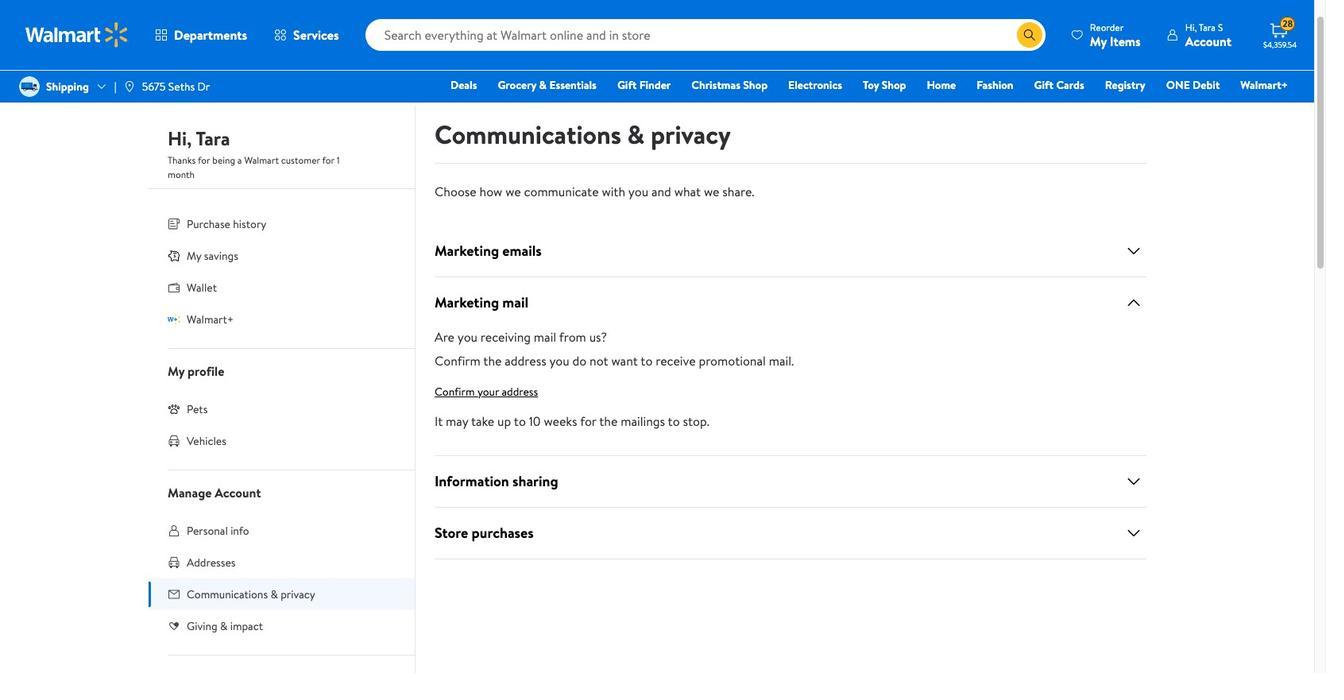 Task type: describe. For each thing, give the bounding box(es) containing it.
home
[[927, 77, 956, 93]]

services
[[293, 26, 339, 44]]

gift cards link
[[1027, 76, 1092, 94]]

history
[[233, 216, 266, 232]]

giving
[[187, 618, 217, 634]]

toy shop link
[[856, 76, 913, 94]]

personal
[[187, 523, 228, 539]]

receive
[[656, 352, 696, 369]]

confirm your address
[[435, 384, 538, 400]]

purchase history link
[[149, 208, 415, 240]]

2 horizontal spatial for
[[580, 412, 596, 430]]

& down addresses link
[[271, 586, 278, 602]]

1 we from the left
[[505, 183, 521, 200]]

reorder my items
[[1090, 20, 1141, 50]]

christmas shop
[[692, 77, 768, 93]]

fashion link
[[970, 76, 1021, 94]]

account
[[185, 77, 223, 93]]

information sharing image
[[1124, 472, 1143, 491]]

1 vertical spatial the
[[599, 412, 618, 430]]

1 horizontal spatial communications & privacy
[[435, 117, 731, 152]]

up
[[497, 412, 511, 430]]

0 horizontal spatial you
[[458, 328, 478, 346]]

store purchases image
[[1124, 524, 1143, 543]]

my for my account
[[168, 77, 182, 93]]

departments
[[174, 26, 247, 44]]

marketing mail image
[[1124, 293, 1143, 312]]

take
[[471, 412, 494, 430]]

stop.
[[683, 412, 710, 430]]

are
[[435, 328, 455, 346]]

and
[[651, 183, 671, 200]]

purchase
[[187, 216, 230, 232]]

deals link
[[443, 76, 484, 94]]

share.
[[723, 183, 754, 200]]

marketing emails
[[435, 241, 542, 261]]

0 horizontal spatial communications & privacy
[[187, 586, 315, 602]]

marketing emails image
[[1124, 242, 1143, 261]]

privacy inside communications & privacy link
[[281, 586, 315, 602]]

walmart image
[[25, 22, 129, 48]]

your
[[477, 384, 499, 400]]

confirm inside are you receiving mail from us? confirm the address you do not want to receive promotional mail.
[[435, 352, 481, 369]]

promotional
[[699, 352, 766, 369]]

hi, for account
[[1185, 20, 1197, 34]]

essentials
[[549, 77, 597, 93]]

registry
[[1105, 77, 1146, 93]]

icon image for walmart+
[[168, 313, 180, 326]]

gift for gift finder
[[617, 77, 637, 93]]

my account
[[168, 77, 223, 93]]

christmas shop link
[[684, 76, 775, 94]]

are you receiving mail from us? confirm the address you do not want to receive promotional mail.
[[435, 328, 794, 369]]

giving & impact
[[187, 618, 263, 634]]

month
[[168, 168, 195, 181]]

2 horizontal spatial to
[[668, 412, 680, 430]]

electronics link
[[781, 76, 849, 94]]

grocery & essentials link
[[491, 76, 604, 94]]

one debit
[[1166, 77, 1220, 93]]

vehicles link
[[149, 425, 415, 457]]

items
[[1110, 32, 1141, 50]]

sharing
[[513, 471, 558, 491]]

manage
[[168, 484, 212, 501]]

impact
[[230, 618, 263, 634]]

0 vertical spatial privacy
[[651, 117, 731, 152]]

0 horizontal spatial mail
[[502, 292, 528, 312]]

shop for christmas shop
[[743, 77, 768, 93]]

grocery
[[498, 77, 537, 93]]

Walmart Site-Wide search field
[[365, 19, 1046, 51]]

wallet link
[[149, 272, 415, 304]]

my savings link
[[149, 240, 415, 272]]

10
[[529, 412, 541, 430]]

grocery & essentials
[[498, 77, 597, 93]]

information
[[435, 471, 509, 491]]

giving & impact link
[[149, 610, 415, 642]]

store
[[435, 523, 468, 543]]

with
[[602, 183, 625, 200]]

1 horizontal spatial for
[[322, 153, 334, 167]]

search icon image
[[1023, 29, 1036, 41]]

2 vertical spatial you
[[549, 352, 569, 369]]

purchases
[[472, 523, 534, 543]]

s
[[1218, 20, 1223, 34]]

toy shop
[[863, 77, 906, 93]]

customer
[[281, 153, 320, 167]]

hi, tara s account
[[1185, 20, 1232, 50]]

& right giving
[[220, 618, 228, 634]]

0 horizontal spatial walmart+
[[187, 311, 234, 327]]

confirm your address button
[[435, 384, 538, 400]]

$4,359.54
[[1263, 39, 1297, 50]]

my profile
[[168, 362, 224, 380]]

not
[[590, 352, 608, 369]]

my for my profile
[[168, 362, 185, 380]]

0 horizontal spatial walmart+ link
[[149, 304, 415, 335]]

registry link
[[1098, 76, 1153, 94]]

do
[[573, 352, 587, 369]]

1 vertical spatial address
[[502, 384, 538, 400]]

0 horizontal spatial for
[[198, 153, 210, 167]]

personal info
[[187, 523, 249, 539]]

marketing mail
[[435, 292, 528, 312]]

information sharing
[[435, 471, 558, 491]]

walmart
[[244, 153, 279, 167]]

mail inside are you receiving mail from us? confirm the address you do not want to receive promotional mail.
[[534, 328, 556, 346]]

it
[[435, 412, 443, 430]]

one
[[1166, 77, 1190, 93]]

gift for gift cards
[[1034, 77, 1054, 93]]



Task type: vqa. For each thing, say whether or not it's contained in the screenshot.
Add for NuWave Todd English Pro-Smart Grill with Combo Cooking & Air Frying Capabilities
no



Task type: locate. For each thing, give the bounding box(es) containing it.
3 icon image from the top
[[168, 403, 180, 415]]

purchase history
[[187, 216, 266, 232]]

deals
[[451, 77, 477, 93]]

1 horizontal spatial shop
[[882, 77, 906, 93]]

5675 seths dr
[[142, 79, 210, 95]]

addresses
[[187, 555, 236, 571]]

address right your
[[502, 384, 538, 400]]

1 confirm from the top
[[435, 352, 481, 369]]

0 vertical spatial the
[[483, 352, 502, 369]]

confirm down are
[[435, 352, 481, 369]]

|
[[114, 79, 117, 95]]

for left being
[[198, 153, 210, 167]]

vehicles
[[187, 433, 226, 449]]

we
[[505, 183, 521, 200], [704, 183, 720, 200]]

icon image for my savings
[[168, 249, 180, 262]]

tara
[[1199, 20, 1216, 34], [196, 125, 230, 152]]

icon image inside "walmart+" link
[[168, 313, 180, 326]]

shipping
[[46, 79, 89, 95]]

personal info link
[[149, 515, 415, 547]]

one debit link
[[1159, 76, 1227, 94]]

0 vertical spatial walmart+ link
[[1233, 76, 1295, 94]]

dr
[[197, 79, 210, 95]]

shop inside 'link'
[[882, 77, 906, 93]]

2 vertical spatial icon image
[[168, 403, 180, 415]]

hi, left 's'
[[1185, 20, 1197, 34]]

1 horizontal spatial walmart+ link
[[1233, 76, 1295, 94]]

icon image for pets
[[168, 403, 180, 415]]

1 horizontal spatial we
[[704, 183, 720, 200]]

gift finder link
[[610, 76, 678, 94]]

what
[[674, 183, 701, 200]]

pets link
[[149, 393, 415, 425]]

0 horizontal spatial shop
[[743, 77, 768, 93]]

hi, tara link
[[168, 125, 230, 158]]

marketing up are
[[435, 292, 499, 312]]

0 vertical spatial hi,
[[1185, 20, 1197, 34]]

info
[[231, 523, 249, 539]]

privacy down addresses link
[[281, 586, 315, 602]]

1 horizontal spatial the
[[599, 412, 618, 430]]

gift left finder
[[617, 77, 637, 93]]

0 vertical spatial walmart+
[[1241, 77, 1288, 93]]

0 vertical spatial address
[[505, 352, 546, 369]]

0 vertical spatial marketing
[[435, 241, 499, 261]]

marketing up marketing mail
[[435, 241, 499, 261]]

tara for for
[[196, 125, 230, 152]]

manage account
[[168, 484, 261, 501]]

1 horizontal spatial privacy
[[651, 117, 731, 152]]

to left 'stop.' at the bottom
[[668, 412, 680, 430]]

you left and
[[628, 183, 648, 200]]

the inside are you receiving mail from us? confirm the address you do not want to receive promotional mail.
[[483, 352, 502, 369]]

communications up giving & impact
[[187, 586, 268, 602]]

28
[[1283, 17, 1293, 30]]

for
[[198, 153, 210, 167], [322, 153, 334, 167], [580, 412, 596, 430]]

walmart+ down wallet
[[187, 311, 234, 327]]

1 vertical spatial you
[[458, 328, 478, 346]]

2 we from the left
[[704, 183, 720, 200]]

address
[[505, 352, 546, 369], [502, 384, 538, 400]]

1 horizontal spatial tara
[[1199, 20, 1216, 34]]

electronics
[[788, 77, 842, 93]]

for right weeks
[[580, 412, 596, 430]]

communications & privacy down 'essentials'
[[435, 117, 731, 152]]

1 marketing from the top
[[435, 241, 499, 261]]

0 vertical spatial mail
[[502, 292, 528, 312]]

gift cards
[[1034, 77, 1084, 93]]

privacy down the christmas
[[651, 117, 731, 152]]

communications down grocery
[[435, 117, 621, 152]]

icon image
[[168, 249, 180, 262], [168, 313, 180, 326], [168, 403, 180, 415]]

from
[[559, 328, 586, 346]]

account up 'info'
[[215, 484, 261, 501]]

1 horizontal spatial walmart+
[[1241, 77, 1288, 93]]

seths
[[168, 79, 195, 95]]

&
[[539, 77, 547, 93], [627, 117, 645, 152], [271, 586, 278, 602], [220, 618, 228, 634]]

addresses link
[[149, 547, 415, 578]]

& right grocery
[[539, 77, 547, 93]]

tara for account
[[1199, 20, 1216, 34]]

shop
[[743, 77, 768, 93], [882, 77, 906, 93]]

weeks
[[544, 412, 577, 430]]

icon image left my savings in the top left of the page
[[168, 249, 180, 262]]

0 vertical spatial tara
[[1199, 20, 1216, 34]]

1 vertical spatial walmart+ link
[[149, 304, 415, 335]]

hi, inside hi, tara s account
[[1185, 20, 1197, 34]]

receiving
[[481, 328, 531, 346]]

cards
[[1056, 77, 1084, 93]]

communications & privacy
[[435, 117, 731, 152], [187, 586, 315, 602]]

0 vertical spatial account
[[1185, 32, 1232, 50]]

we right what
[[704, 183, 720, 200]]

0 horizontal spatial account
[[215, 484, 261, 501]]

mail up receiving
[[502, 292, 528, 312]]

1
[[337, 153, 340, 167]]

1 vertical spatial confirm
[[435, 384, 475, 400]]

1 vertical spatial icon image
[[168, 313, 180, 326]]

confirm
[[435, 352, 481, 369], [435, 384, 475, 400]]

marketing for marketing emails
[[435, 241, 499, 261]]

1 shop from the left
[[743, 77, 768, 93]]

1 vertical spatial tara
[[196, 125, 230, 152]]

1 vertical spatial hi,
[[168, 125, 192, 152]]

1 horizontal spatial communications
[[435, 117, 621, 152]]

toy
[[863, 77, 879, 93]]

walmart+ down $4,359.54
[[1241, 77, 1288, 93]]

0 vertical spatial communications & privacy
[[435, 117, 731, 152]]

my inside reorder my items
[[1090, 32, 1107, 50]]

 image
[[19, 76, 40, 97]]

1 horizontal spatial mail
[[534, 328, 556, 346]]

0 vertical spatial icon image
[[168, 249, 180, 262]]

0 horizontal spatial gift
[[617, 77, 637, 93]]

fashion
[[977, 77, 1014, 93]]

2 shop from the left
[[882, 77, 906, 93]]

the left mailings on the bottom
[[599, 412, 618, 430]]

shop right the christmas
[[743, 77, 768, 93]]

hi, tara thanks for being a walmart customer for 1 month
[[168, 125, 340, 181]]

0 vertical spatial you
[[628, 183, 648, 200]]

icon image up my profile
[[168, 313, 180, 326]]

reorder
[[1090, 20, 1124, 34]]

0 horizontal spatial privacy
[[281, 586, 315, 602]]

you right are
[[458, 328, 478, 346]]

my left profile
[[168, 362, 185, 380]]

my account link
[[168, 77, 223, 93]]

0 horizontal spatial hi,
[[168, 125, 192, 152]]

walmart+ link
[[1233, 76, 1295, 94], [149, 304, 415, 335]]

hi, inside the 'hi, tara thanks for being a walmart customer for 1 month'
[[168, 125, 192, 152]]

1 vertical spatial account
[[215, 484, 261, 501]]

1 vertical spatial privacy
[[281, 586, 315, 602]]

shop for toy shop
[[882, 77, 906, 93]]

1 horizontal spatial account
[[1185, 32, 1232, 50]]

to left 10 on the left
[[514, 412, 526, 430]]

0 vertical spatial communications
[[435, 117, 621, 152]]

address inside are you receiving mail from us? confirm the address you do not want to receive promotional mail.
[[505, 352, 546, 369]]

communications & privacy link
[[149, 578, 415, 610]]

communicate
[[524, 183, 599, 200]]

address down receiving
[[505, 352, 546, 369]]

hi, up thanks
[[168, 125, 192, 152]]

walmart+ link down $4,359.54
[[1233, 76, 1295, 94]]

1 icon image from the top
[[168, 249, 180, 262]]

you left do
[[549, 352, 569, 369]]

finder
[[639, 77, 671, 93]]

emails
[[502, 241, 542, 261]]

my left savings
[[187, 248, 201, 264]]

1 horizontal spatial hi,
[[1185, 20, 1197, 34]]

icon image inside "pets" link
[[168, 403, 180, 415]]

2 horizontal spatial you
[[628, 183, 648, 200]]

1 vertical spatial mail
[[534, 328, 556, 346]]

tara up being
[[196, 125, 230, 152]]

1 vertical spatial marketing
[[435, 292, 499, 312]]

for left 1
[[322, 153, 334, 167]]

tara inside the 'hi, tara thanks for being a walmart customer for 1 month'
[[196, 125, 230, 152]]

choose
[[435, 183, 477, 200]]

2 icon image from the top
[[168, 313, 180, 326]]

wallet
[[187, 280, 217, 296]]

1 vertical spatial communications
[[187, 586, 268, 602]]

0 vertical spatial confirm
[[435, 352, 481, 369]]

my right 5675
[[168, 77, 182, 93]]

you
[[628, 183, 648, 200], [458, 328, 478, 346], [549, 352, 569, 369]]

2 marketing from the top
[[435, 292, 499, 312]]

confirm up may
[[435, 384, 475, 400]]

the down receiving
[[483, 352, 502, 369]]

choose how we communicate with you and what we share.
[[435, 183, 754, 200]]

1 gift from the left
[[617, 77, 637, 93]]

& down the gift finder link
[[627, 117, 645, 152]]

walmart+ link down my savings link
[[149, 304, 415, 335]]

tara left 's'
[[1199, 20, 1216, 34]]

icon image left pets
[[168, 403, 180, 415]]

0 horizontal spatial tara
[[196, 125, 230, 152]]

gift
[[617, 77, 637, 93], [1034, 77, 1054, 93]]

account up the debit
[[1185, 32, 1232, 50]]

gift left cards
[[1034, 77, 1054, 93]]

privacy
[[651, 117, 731, 152], [281, 586, 315, 602]]

mail left the from
[[534, 328, 556, 346]]

pets
[[187, 401, 208, 417]]

1 horizontal spatial you
[[549, 352, 569, 369]]

hi, for thanks for being a walmart customer for 1 month
[[168, 125, 192, 152]]

my left items
[[1090, 32, 1107, 50]]

to right want
[[641, 352, 653, 369]]

debit
[[1193, 77, 1220, 93]]

5675
[[142, 79, 166, 95]]

tara inside hi, tara s account
[[1199, 20, 1216, 34]]

my for my savings
[[187, 248, 201, 264]]

0 horizontal spatial the
[[483, 352, 502, 369]]

christmas
[[692, 77, 741, 93]]

may
[[446, 412, 468, 430]]

how
[[480, 183, 502, 200]]

 image
[[123, 80, 136, 93]]

0 horizontal spatial communications
[[187, 586, 268, 602]]

1 horizontal spatial gift
[[1034, 77, 1054, 93]]

0 horizontal spatial to
[[514, 412, 526, 430]]

us?
[[589, 328, 607, 346]]

savings
[[204, 248, 238, 264]]

a
[[237, 153, 242, 167]]

to
[[641, 352, 653, 369], [514, 412, 526, 430], [668, 412, 680, 430]]

2 gift from the left
[[1034, 77, 1054, 93]]

communications & privacy up impact
[[187, 586, 315, 602]]

1 vertical spatial communications & privacy
[[187, 586, 315, 602]]

marketing for marketing mail
[[435, 292, 499, 312]]

2 confirm from the top
[[435, 384, 475, 400]]

1 vertical spatial walmart+
[[187, 311, 234, 327]]

we right the how
[[505, 183, 521, 200]]

Search search field
[[365, 19, 1046, 51]]

departments button
[[141, 16, 261, 54]]

icon image inside my savings link
[[168, 249, 180, 262]]

to inside are you receiving mail from us? confirm the address you do not want to receive promotional mail.
[[641, 352, 653, 369]]

services button
[[261, 16, 353, 54]]

1 horizontal spatial to
[[641, 352, 653, 369]]

want
[[611, 352, 638, 369]]

0 horizontal spatial we
[[505, 183, 521, 200]]

shop right toy
[[882, 77, 906, 93]]

gift finder
[[617, 77, 671, 93]]



